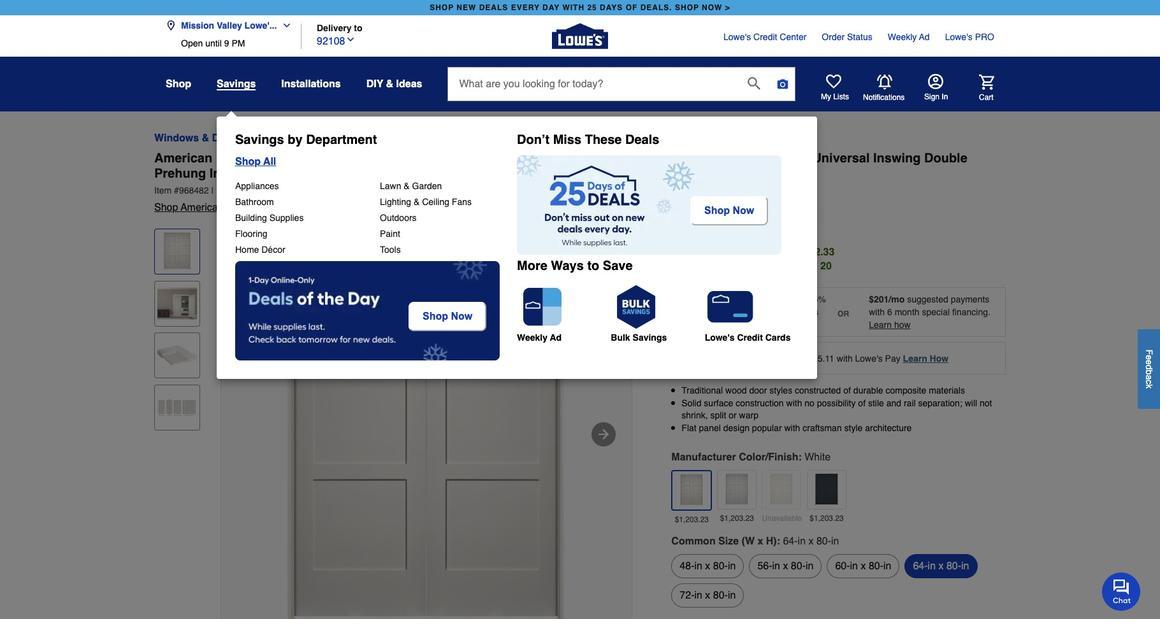 Task type: describe. For each thing, give the bounding box(es) containing it.
9
[[224, 38, 229, 48]]

save inside save $212.33 dec 20
[[771, 247, 795, 258]]

f
[[1144, 350, 1154, 356]]

how inside button
[[770, 320, 787, 330]]

sign in
[[924, 92, 948, 101]]

lowe's pro link
[[945, 31, 994, 43]]

appliances bathroom building supplies flooring home décor
[[235, 181, 304, 255]]

lowe's home improvement logo image
[[552, 8, 608, 64]]

48-
[[680, 561, 694, 573]]

traditional wood door styles constructed of durable composite materials solid surface construction with no possibility of stile and rail separation; will not shrink, split or warp flat panel design popular with craftsman style architecture
[[682, 386, 992, 433]]

dec
[[799, 261, 818, 272]]

lists
[[833, 92, 849, 101]]

lawn & garden lighting & ceiling fans outdoors paint tools
[[380, 181, 472, 255]]

x inside american building supply ovation 64-in x 80-in white 3-panel square solid core prefinished mdf reversible/universal inswing double prehung interior door item # 968482 | model # lo968482
[[401, 151, 408, 166]]

building supplies link
[[235, 213, 304, 223]]

23
[[731, 242, 751, 262]]

windows & doors
[[154, 133, 241, 144]]

windows
[[154, 133, 199, 144]]

ceiling
[[422, 197, 449, 207]]

item
[[154, 185, 172, 196]]

savings button
[[217, 78, 256, 91]]

with inside suggested payments with 6 month special financing. learn how
[[869, 307, 885, 317]]

with left no
[[786, 398, 802, 408]]

pay
[[885, 353, 901, 364]]

bathroom link
[[235, 197, 274, 207]]

core
[[613, 151, 642, 166]]

1 horizontal spatial shop now link
[[690, 196, 768, 226]]

64- inside american building supply ovation 64-in x 80-in white 3-panel square solid core prefinished mdf reversible/universal inswing double prehung interior door item # 968482 | model # lo968482
[[367, 151, 386, 166]]

1 vertical spatial of
[[858, 398, 866, 408]]

$1,415.56
[[771, 235, 817, 247]]

flooring
[[235, 229, 267, 239]]

color/finish
[[739, 452, 798, 464]]

now for the bottom shop now button
[[451, 311, 472, 322]]

more ways to save
[[517, 259, 633, 273]]

building for american
[[226, 202, 263, 214]]

shop now for the right shop now link
[[704, 205, 754, 216]]

deals
[[479, 3, 508, 12]]

lowe's credit center
[[724, 32, 807, 42]]

d
[[1144, 365, 1154, 370]]

2 vertical spatial 64-
[[913, 561, 928, 573]]

with right $75.11
[[837, 353, 853, 364]]

materials
[[929, 386, 965, 396]]

lowe'...
[[245, 20, 277, 31]]

25 days of deals. don't miss out on new deals every day. while supplies last. image
[[517, 156, 782, 255]]

search image
[[748, 77, 761, 90]]

lighting
[[380, 197, 411, 207]]

2 vertical spatial savings
[[633, 333, 667, 343]]

learn how link
[[903, 353, 949, 364]]

shop american building supply
[[154, 202, 297, 214]]

1 vertical spatial american
[[181, 202, 223, 214]]

flooring link
[[235, 229, 267, 239]]

1 horizontal spatial shop now button
[[690, 196, 768, 226]]

shrink,
[[682, 411, 708, 421]]

doors for prehung interior doors
[[413, 133, 442, 144]]

shop new deals every day with 25 days of deals. shop now >
[[430, 3, 730, 12]]

0 vertical spatial weekly ad
[[888, 32, 930, 42]]

day.
[[726, 320, 743, 330]]

with
[[562, 3, 585, 12]]

with right the popular
[[784, 423, 800, 433]]

these
[[585, 133, 622, 147]]

80- for 60-in x 80-in
[[869, 561, 884, 573]]

0 horizontal spatial save
[[603, 259, 633, 273]]

lowe's for lowe's pro
[[945, 32, 973, 42]]

$ 1,203 . 23
[[671, 242, 751, 262]]

shop new deals every day with 25 days of deals. shop now > link
[[427, 0, 733, 15]]

flat
[[682, 423, 697, 433]]

of
[[626, 3, 638, 12]]

prefinished
[[645, 151, 715, 166]]

$1,203.23 for white image
[[675, 516, 709, 525]]

1,203
[[681, 242, 726, 262]]

1 horizontal spatial 64-
[[783, 536, 798, 548]]

on
[[735, 307, 745, 317]]

inswing
[[873, 151, 921, 166]]

now for the right shop now button
[[733, 205, 754, 216]]

heart outline image
[[396, 200, 411, 215]]

1 horizontal spatial white
[[805, 452, 831, 464]]

$75.11
[[808, 353, 834, 364]]

doors for windows & doors
[[212, 133, 241, 144]]

diy
[[366, 78, 383, 90]]

composite
[[886, 386, 926, 396]]

& for lawn
[[404, 181, 410, 191]]

c
[[1144, 380, 1154, 385]]

0 vertical spatial ad
[[919, 32, 930, 42]]

f e e d b a c k
[[1144, 350, 1154, 389]]

1 shop from the left
[[430, 3, 454, 12]]

92108 button
[[317, 32, 355, 49]]

shop now for bottom shop now link
[[423, 311, 472, 322]]

solid inside traditional wood door styles constructed of durable composite materials solid surface construction with no possibility of stile and rail separation; will not shrink, split or warp flat panel design popular with craftsman style architecture
[[682, 398, 701, 408]]

0 horizontal spatial of
[[844, 386, 851, 396]]

valley
[[217, 20, 242, 31]]

b
[[1144, 370, 1154, 375]]

4 title image from the top
[[157, 388, 197, 428]]

my
[[821, 92, 831, 101]]

purchases
[[777, 307, 819, 317]]

fans
[[452, 197, 472, 207]]

$1,203.23 for 'snow storm' image
[[720, 515, 754, 524]]

1 vertical spatial shop now link
[[409, 302, 490, 331]]

order status link
[[822, 31, 872, 43]]

outdoors
[[380, 213, 417, 223]]

1 e from the top
[[1144, 356, 1154, 360]]

968482
[[179, 185, 209, 196]]

80- for 48-in x 80-in
[[713, 561, 728, 573]]

learn inside suggested payments with 6 month special financing. learn how
[[869, 320, 892, 330]]

all
[[263, 156, 276, 168]]

mission
[[181, 20, 214, 31]]

1 horizontal spatial :
[[798, 452, 802, 464]]

tools link
[[380, 245, 401, 255]]

$75.11 with lowe's pay learn how
[[808, 353, 949, 364]]

diy & ideas
[[366, 78, 422, 90]]

lowe's credit center link
[[724, 31, 807, 43]]

tools
[[380, 245, 401, 255]]

lowe's home improvement cart image
[[979, 74, 994, 90]]

lowe's pro
[[945, 32, 994, 42]]

$1,203.23 for slate image
[[810, 515, 844, 524]]

3-
[[483, 151, 494, 166]]

unavailable
[[762, 515, 802, 524]]

architecture
[[865, 423, 912, 433]]

wood
[[725, 386, 747, 396]]

lowe's home improvement notification center image
[[877, 74, 892, 90]]

building for bathroom
[[235, 213, 267, 223]]

6
[[887, 307, 892, 317]]

pro
[[975, 32, 994, 42]]

notifications
[[863, 93, 905, 102]]

order
[[822, 32, 845, 42]]

lawn & garden link
[[380, 181, 442, 191]]

common size (w x h) : 64-in x 80-in
[[671, 536, 839, 548]]



Task type: vqa. For each thing, say whether or not it's contained in the screenshot.
are
no



Task type: locate. For each thing, give the bounding box(es) containing it.
of down durable
[[858, 398, 866, 408]]

& inside 'button'
[[386, 78, 393, 90]]

& right windows
[[202, 133, 209, 144]]

credit down day.
[[737, 333, 763, 343]]

e up b
[[1144, 360, 1154, 365]]

supply down lo968482
[[265, 202, 297, 214]]

1 title image from the top
[[157, 232, 197, 272]]

title image
[[157, 232, 197, 272], [157, 284, 197, 324], [157, 336, 197, 376], [157, 388, 197, 428]]

supply inside american building supply ovation 64-in x 80-in white 3-panel square solid core prefinished mdf reversible/universal inswing double prehung interior door item # 968482 | model # lo968482
[[270, 151, 313, 166]]

0 horizontal spatial now
[[451, 311, 472, 322]]

1 horizontal spatial how
[[894, 320, 911, 330]]

camera image
[[777, 78, 789, 91]]

& for windows
[[202, 133, 209, 144]]

1 how from the left
[[770, 320, 787, 330]]

shop
[[166, 78, 191, 90], [235, 156, 261, 168], [154, 202, 178, 214], [704, 205, 730, 216], [423, 311, 448, 322]]

savings for savings
[[217, 78, 256, 90]]

weekly ad link
[[888, 31, 930, 43], [517, 282, 610, 343]]

1 horizontal spatial |
[[759, 240, 763, 263]]

white image
[[675, 474, 708, 508]]

how
[[770, 320, 787, 330], [894, 320, 911, 330]]

$1,203.23 up the common
[[675, 516, 709, 525]]

lowe's home improvement lists image
[[826, 74, 841, 89]]

1 vertical spatial prehung
[[154, 166, 206, 181]]

1 vertical spatial now
[[451, 311, 472, 322]]

financing.
[[952, 307, 991, 317]]

1 horizontal spatial weekly
[[888, 32, 917, 42]]

0 horizontal spatial how
[[770, 320, 787, 330]]

craftsman
[[803, 423, 842, 433]]

or
[[729, 411, 737, 421]]

1 vertical spatial ad
[[550, 333, 562, 343]]

1 vertical spatial weekly ad
[[517, 333, 562, 343]]

1 vertical spatial 64-
[[783, 536, 798, 548]]

0 vertical spatial credit
[[754, 32, 777, 42]]

not
[[980, 398, 992, 408]]

doors
[[212, 133, 241, 144], [290, 133, 320, 144], [413, 133, 442, 144]]

arrow right image
[[596, 427, 611, 442]]

1-day online-only deals of the day. while supplies last. image
[[235, 261, 500, 361]]

1 horizontal spatial learn how button
[[869, 319, 911, 331]]

savings up shop all
[[235, 133, 284, 147]]

0 horizontal spatial :
[[777, 536, 780, 548]]

day
[[542, 3, 560, 12]]

every
[[511, 3, 540, 12]]

supply down "by"
[[270, 151, 313, 166]]

0 vertical spatial savings
[[217, 78, 256, 90]]

0 vertical spatial shop now link
[[690, 196, 768, 226]]

to right ways
[[587, 259, 599, 273]]

lighting & ceiling fans link
[[380, 197, 472, 207]]

2 how from the left
[[894, 320, 911, 330]]

chevron down image
[[345, 34, 355, 44]]

interior up model on the top
[[209, 166, 253, 181]]

| right 23
[[759, 240, 763, 263]]

72-in x 80-in
[[680, 591, 736, 602]]

1 vertical spatial supply
[[265, 202, 297, 214]]

| inside american building supply ovation 64-in x 80-in white 3-panel square solid core prefinished mdf reversible/universal inswing double prehung interior door item # 968482 | model # lo968482
[[211, 185, 214, 196]]

lowe's left pro at the right of page
[[945, 32, 973, 42]]

1 horizontal spatial ad
[[919, 32, 930, 42]]

learn right pay
[[903, 353, 927, 364]]

lowe's for lowe's credit cards
[[705, 333, 735, 343]]

2 title image from the top
[[157, 284, 197, 324]]

learn how button down "eligible"
[[745, 319, 787, 331]]

Search Query text field
[[448, 68, 738, 101]]

mdf
[[718, 151, 741, 166]]

0 horizontal spatial #
[[174, 185, 179, 196]]

shop left now
[[675, 3, 699, 12]]

building up the appliances link
[[216, 151, 267, 166]]

1 vertical spatial |
[[759, 240, 763, 263]]

& right "diy"
[[386, 78, 393, 90]]

white down "craftsman"
[[805, 452, 831, 464]]

1 learn how button from the left
[[745, 319, 787, 331]]

save left $212.33
[[771, 247, 795, 258]]

save
[[771, 247, 795, 258], [603, 259, 633, 273]]

$1,203.23 up size
[[720, 515, 754, 524]]

64- right 'h)'
[[783, 536, 798, 548]]

lowe's down every
[[705, 333, 735, 343]]

solid up shrink,
[[682, 398, 701, 408]]

1 horizontal spatial save
[[771, 247, 795, 258]]

order status
[[822, 32, 872, 42]]

to up chevron down icon
[[354, 23, 362, 33]]

building up flooring
[[235, 213, 267, 223]]

# right item
[[174, 185, 179, 196]]

x
[[401, 151, 408, 166], [758, 536, 763, 548], [809, 536, 814, 548], [705, 561, 710, 573], [783, 561, 788, 573], [861, 561, 866, 573], [939, 561, 944, 573], [705, 591, 710, 602]]

prehung up ovation
[[331, 133, 372, 144]]

0 horizontal spatial weekly
[[517, 333, 548, 343]]

1 horizontal spatial shop
[[675, 3, 699, 12]]

open until 9 pm
[[181, 38, 245, 48]]

None search field
[[448, 67, 796, 112]]

1 vertical spatial to
[[587, 259, 599, 273]]

how
[[930, 353, 949, 364]]

0 horizontal spatial shop now
[[423, 311, 472, 322]]

prehung inside american building supply ovation 64-in x 80-in white 3-panel square solid core prefinished mdf reversible/universal inswing double prehung interior door item # 968482 | model # lo968482
[[154, 166, 206, 181]]

0 vertical spatial 64-
[[367, 151, 386, 166]]

pm
[[232, 38, 245, 48]]

chevron down image
[[277, 20, 292, 31]]

0 horizontal spatial white
[[445, 151, 479, 166]]

2 horizontal spatial learn
[[903, 353, 927, 364]]

bulk savings icon. image
[[611, 282, 662, 333]]

location image
[[166, 20, 176, 31]]

constructed
[[795, 386, 841, 396]]

1 vertical spatial :
[[777, 536, 780, 548]]

0 vertical spatial to
[[354, 23, 362, 33]]

when you choose 5% savings on eligible purchases every day.
[[702, 294, 826, 330]]

80- inside american building supply ovation 64-in x 80-in white 3-panel square solid core prefinished mdf reversible/universal inswing double prehung interior door item # 968482 | model # lo968482
[[411, 151, 430, 166]]

0 horizontal spatial learn how button
[[745, 319, 787, 331]]

1 vertical spatial white
[[805, 452, 831, 464]]

1 vertical spatial weekly
[[517, 333, 548, 343]]

slate image
[[810, 474, 843, 507]]

american inside american building supply ovation 64-in x 80-in white 3-panel square solid core prefinished mdf reversible/universal inswing double prehung interior door item # 968482 | model # lo968482
[[154, 151, 212, 166]]

0 vertical spatial panel
[[494, 151, 528, 166]]

learn how
[[745, 320, 787, 330]]

interior inside american building supply ovation 64-in x 80-in white 3-panel square solid core prefinished mdf reversible/universal inswing double prehung interior door item # 968482 | model # lo968482
[[209, 166, 253, 181]]

with left 6
[[869, 307, 885, 317]]

a credit card icon. image
[[705, 282, 756, 333]]

80- for 72-in x 80-in
[[713, 591, 728, 602]]

0 vertical spatial of
[[844, 386, 851, 396]]

panel down don't
[[494, 151, 528, 166]]

0 horizontal spatial doors
[[212, 133, 241, 144]]

garden
[[412, 181, 442, 191]]

1 horizontal spatial weekly ad
[[888, 32, 930, 42]]

48-in x 80-in
[[680, 561, 736, 573]]

2 learn how button from the left
[[869, 319, 911, 331]]

1 vertical spatial panel
[[699, 423, 721, 433]]

you
[[765, 294, 779, 305]]

2 horizontal spatial doors
[[413, 133, 442, 144]]

rail
[[904, 398, 916, 408]]

0 vertical spatial save
[[771, 247, 795, 258]]

learn how button down 6
[[869, 319, 911, 331]]

& for diy
[[386, 78, 393, 90]]

0 horizontal spatial shop now link
[[409, 302, 490, 331]]

0 horizontal spatial learn
[[745, 320, 768, 330]]

0 horizontal spatial panel
[[494, 151, 528, 166]]

64-in x 80-in
[[913, 561, 969, 573]]

ovation
[[316, 151, 364, 166]]

my lists link
[[821, 74, 849, 102]]

0 horizontal spatial to
[[354, 23, 362, 33]]

0 vertical spatial prehung
[[331, 133, 372, 144]]

0 horizontal spatial prehung
[[154, 166, 206, 181]]

reversible/universal
[[744, 151, 870, 166]]

60-
[[835, 561, 850, 573]]

1 horizontal spatial doors
[[290, 133, 320, 144]]

now
[[733, 205, 754, 216], [451, 311, 472, 322]]

savings for savings by department
[[235, 133, 284, 147]]

1 vertical spatial credit
[[737, 333, 763, 343]]

1 horizontal spatial solid
[[682, 398, 701, 408]]

2 e from the top
[[1144, 360, 1154, 365]]

manufacturer
[[671, 452, 736, 464]]

1 vertical spatial weekly ad link
[[517, 282, 610, 343]]

2 shop from the left
[[675, 3, 699, 12]]

prehung up 968482
[[154, 166, 206, 181]]

1 horizontal spatial learn
[[869, 320, 892, 330]]

construction
[[736, 398, 784, 408]]

home décor link
[[235, 245, 285, 255]]

0 vertical spatial |
[[211, 185, 214, 196]]

1 doors from the left
[[212, 133, 241, 144]]

building inside appliances bathroom building supplies flooring home décor
[[235, 213, 267, 223]]

80- for 64-in x 80-in
[[947, 561, 961, 573]]

snow storm image
[[721, 474, 754, 507]]

& right heart outline image
[[414, 197, 420, 207]]

1 horizontal spatial panel
[[699, 423, 721, 433]]

1 horizontal spatial $1,203.23
[[720, 515, 754, 524]]

0 vertical spatial weekly
[[888, 32, 917, 42]]

or
[[838, 310, 849, 319]]

:
[[798, 452, 802, 464], [777, 536, 780, 548]]

1 vertical spatial shop now
[[423, 311, 472, 322]]

0 vertical spatial american
[[154, 151, 212, 166]]

panel inside american building supply ovation 64-in x 80-in white 3-panel square solid core prefinished mdf reversible/universal inswing double prehung interior door item # 968482 | model # lo968482
[[494, 151, 528, 166]]

appliances link
[[235, 181, 279, 191]]

payments
[[951, 294, 990, 305]]

3 title image from the top
[[157, 336, 197, 376]]

1 horizontal spatial of
[[858, 398, 866, 408]]

how up cards
[[770, 320, 787, 330]]

lowe's home improvement account image
[[928, 74, 943, 89]]

diy & ideas button
[[366, 73, 422, 96]]

american down windows
[[154, 151, 212, 166]]

0 vertical spatial weekly ad link
[[888, 31, 930, 43]]

savings down pm
[[217, 78, 256, 90]]

interior up shop all link
[[375, 133, 410, 144]]

chat invite button image
[[1102, 572, 1141, 611]]

e up the d
[[1144, 356, 1154, 360]]

0 horizontal spatial $1,203.23
[[675, 516, 709, 525]]

64- down prehung interior doors link
[[367, 151, 386, 166]]

0 horizontal spatial solid
[[578, 151, 609, 166]]

door
[[257, 166, 287, 181]]

1 horizontal spatial prehung
[[331, 133, 372, 144]]

white inside american building supply ovation 64-in x 80-in white 3-panel square solid core prefinished mdf reversible/universal inswing double prehung interior door item # 968482 | model # lo968482
[[445, 151, 479, 166]]

0 horizontal spatial ad
[[550, 333, 562, 343]]

white left 3-
[[445, 151, 479, 166]]

how down month
[[894, 320, 911, 330]]

& right lawn
[[404, 181, 410, 191]]

choose
[[782, 294, 811, 305]]

lawn
[[380, 181, 401, 191]]

1 vertical spatial solid
[[682, 398, 701, 408]]

1 vertical spatial savings
[[235, 133, 284, 147]]

0 vertical spatial supply
[[270, 151, 313, 166]]

building down model on the top
[[226, 202, 263, 214]]

weekly ad icon. image
[[517, 282, 568, 333]]

now
[[702, 3, 722, 12]]

popular
[[752, 423, 782, 433]]

1 vertical spatial shop now button
[[409, 302, 487, 331]]

common
[[671, 536, 716, 548]]

door
[[749, 386, 767, 396]]

# up bathroom link
[[244, 185, 249, 196]]

2 horizontal spatial $1,203.23
[[810, 515, 844, 524]]

weekly ad link right status
[[888, 31, 930, 43]]

savings by department
[[235, 133, 377, 147]]

0 horizontal spatial weekly ad link
[[517, 282, 610, 343]]

0 horizontal spatial shop now button
[[409, 302, 487, 331]]

k
[[1144, 385, 1154, 389]]

2 doors from the left
[[290, 133, 320, 144]]

panel down the split on the bottom right of the page
[[699, 423, 721, 433]]

supply
[[270, 151, 313, 166], [265, 202, 297, 214]]

split
[[710, 411, 726, 421]]

lowe's left pay
[[855, 353, 883, 364]]

shop left new
[[430, 3, 454, 12]]

2 horizontal spatial 64-
[[913, 561, 928, 573]]

learn inside button
[[745, 320, 768, 330]]

0 vertical spatial :
[[798, 452, 802, 464]]

solid inside american building supply ovation 64-in x 80-in white 3-panel square solid core prefinished mdf reversible/universal inswing double prehung interior door item # 968482 | model # lo968482
[[578, 151, 609, 166]]

learn down 6
[[869, 320, 892, 330]]

item number 9 6 8 4 8 2 and model number l o 9 6 8 4 8 2 element
[[154, 184, 1006, 197]]

building inside american building supply ovation 64-in x 80-in white 3-panel square solid core prefinished mdf reversible/universal inswing double prehung interior door item # 968482 | model # lo968482
[[216, 151, 267, 166]]

1 # from the left
[[174, 185, 179, 196]]

status
[[847, 32, 872, 42]]

80- for 56-in x 80-in
[[791, 561, 806, 573]]

0 horizontal spatial weekly ad
[[517, 333, 562, 343]]

lowe's for lowe's credit center
[[724, 32, 751, 42]]

72-
[[680, 591, 694, 602]]

of up possibility
[[844, 386, 851, 396]]

american down 968482
[[181, 202, 223, 214]]

styles
[[770, 386, 792, 396]]

1 horizontal spatial #
[[244, 185, 249, 196]]

2 # from the left
[[244, 185, 249, 196]]

1 horizontal spatial shop now
[[704, 205, 754, 216]]

learn how button for $201/mo
[[869, 319, 911, 331]]

prehung inside prehung interior doors link
[[331, 133, 372, 144]]

ad
[[919, 32, 930, 42], [550, 333, 562, 343]]

sign
[[924, 92, 940, 101]]

double
[[924, 151, 968, 166]]

1 vertical spatial save
[[603, 259, 633, 273]]

credit for cards
[[737, 333, 763, 343]]

credit for center
[[754, 32, 777, 42]]

0 horizontal spatial shop
[[430, 3, 454, 12]]

windows & doors link
[[154, 131, 241, 146]]

cart button
[[961, 74, 994, 102]]

shop button
[[166, 73, 191, 96]]

savings right bulk
[[633, 333, 667, 343]]

suggested
[[907, 294, 948, 305]]

56-
[[758, 561, 772, 573]]

$
[[671, 242, 681, 262]]

how inside suggested payments with 6 month special financing. learn how
[[894, 320, 911, 330]]

0 vertical spatial shop now
[[704, 205, 754, 216]]

interior doors
[[252, 133, 320, 144]]

learn how button for $1143.07
[[745, 319, 787, 331]]

h)
[[766, 536, 777, 548]]

$201/mo
[[869, 294, 905, 305]]

1 horizontal spatial to
[[587, 259, 599, 273]]

panel inside traditional wood door styles constructed of durable composite materials solid surface construction with no possibility of stile and rail separation; will not shrink, split or warp flat panel design popular with craftsman style architecture
[[699, 423, 721, 433]]

white
[[445, 151, 479, 166], [805, 452, 831, 464]]

bathroom
[[235, 197, 274, 207]]

0 horizontal spatial |
[[211, 185, 214, 196]]

learn down "eligible"
[[745, 320, 768, 330]]

a
[[1144, 375, 1154, 380]]

savings
[[217, 78, 256, 90], [235, 133, 284, 147], [633, 333, 667, 343]]

64- right 60-in x 80-in
[[913, 561, 928, 573]]

cream n sugar image
[[765, 474, 798, 507]]

new
[[457, 3, 476, 12]]

interior up all
[[252, 133, 287, 144]]

shop all
[[235, 156, 276, 168]]

1 horizontal spatial now
[[733, 205, 754, 216]]

solid down don't miss these deals
[[578, 151, 609, 166]]

mission valley lowe'... button
[[166, 13, 297, 38]]

paint link
[[380, 229, 400, 239]]

save up bulk savings icon.
[[603, 259, 633, 273]]

25
[[587, 3, 597, 12]]

$1,203.23 down slate image
[[810, 515, 844, 524]]

0 vertical spatial white
[[445, 151, 479, 166]]

days
[[600, 3, 623, 12]]

deals
[[625, 133, 659, 147]]

credit left center
[[754, 32, 777, 42]]

0 vertical spatial shop now button
[[690, 196, 768, 226]]

0 vertical spatial now
[[733, 205, 754, 216]]

56-in x 80-in
[[758, 561, 814, 573]]

1 horizontal spatial weekly ad link
[[888, 31, 930, 43]]

| left model on the top
[[211, 185, 214, 196]]

60-in x 80-in
[[835, 561, 891, 573]]

0 vertical spatial solid
[[578, 151, 609, 166]]

0 horizontal spatial 64-
[[367, 151, 386, 166]]

weekly ad link down ways
[[517, 282, 610, 343]]

lowe's down ">"
[[724, 32, 751, 42]]

building
[[216, 151, 267, 166], [226, 202, 263, 214], [235, 213, 267, 223]]

warp
[[739, 411, 759, 421]]

3 doors from the left
[[413, 133, 442, 144]]



